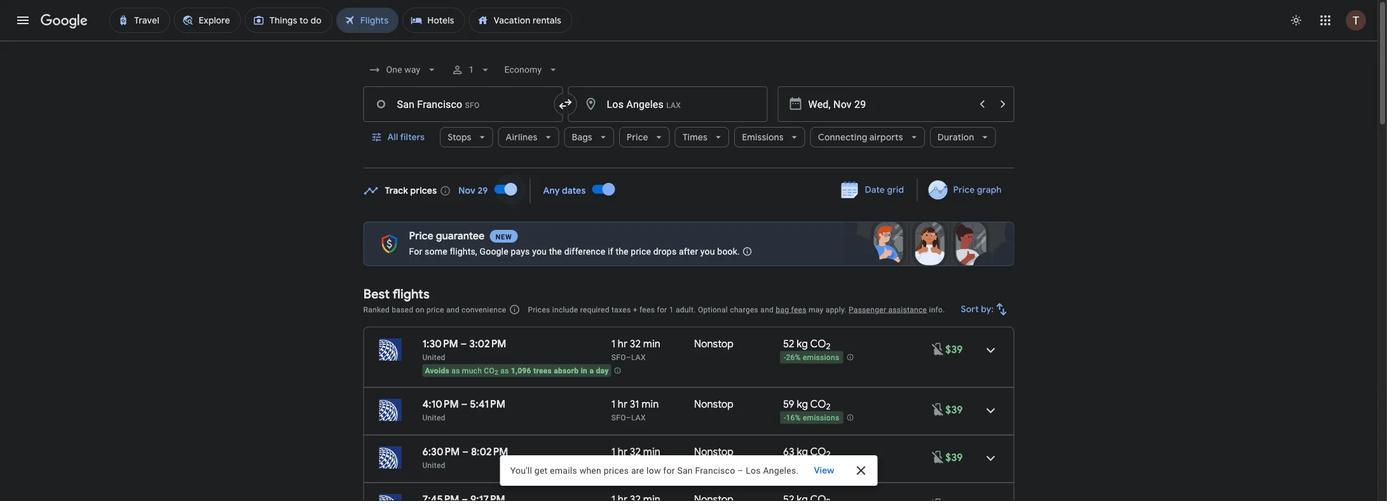 Task type: describe. For each thing, give the bounding box(es) containing it.
- for 59
[[784, 414, 786, 423]]

2 you from the left
[[701, 246, 715, 257]]

1 for 8:02 pm
[[612, 446, 616, 459]]

1 for 5:41 pm
[[612, 398, 616, 411]]

learn more about ranking image
[[509, 304, 520, 316]]

nonstop flight. element for 52
[[694, 338, 734, 353]]

convenience
[[462, 306, 506, 314]]

6:30 pm
[[423, 446, 460, 459]]

1 hr 32 min sfo – lax for 8:02 pm
[[612, 446, 661, 470]]

google
[[480, 246, 509, 257]]

– inside view status
[[738, 466, 744, 476]]

san
[[677, 466, 693, 476]]

graph
[[977, 184, 1002, 196]]

any
[[543, 185, 560, 197]]

1,096
[[511, 367, 531, 375]]

for
[[409, 246, 422, 257]]

view status
[[500, 456, 878, 486]]

best flights
[[363, 286, 430, 302]]

guarantee
[[436, 230, 485, 243]]

airlines
[[506, 132, 538, 143]]

nonstop for 63
[[694, 446, 734, 459]]

bag fees button
[[776, 306, 807, 314]]

drops
[[654, 246, 677, 257]]

emissions for 59
[[803, 414, 840, 423]]

59
[[783, 398, 795, 411]]

hr for 5:41 pm
[[618, 398, 628, 411]]

learn more about price guarantee image
[[732, 236, 763, 267]]

flight details. leaves san francisco international airport at 4:10 pm on wednesday, november 29 and arrives at los angeles international airport at 5:41 pm on wednesday, november 29. image
[[976, 396, 1006, 426]]

stops
[[448, 132, 472, 143]]

4:10 pm
[[423, 398, 459, 411]]

5:41 pm
[[470, 398, 505, 411]]

$39 for 63
[[946, 451, 963, 465]]

lax for 5:41 pm
[[631, 414, 646, 423]]

39 US dollars text field
[[946, 404, 963, 417]]

ranked
[[363, 306, 390, 314]]

are
[[631, 466, 644, 476]]

1:30 pm – 3:02 pm united
[[423, 338, 507, 362]]

4:10 pm – 5:41 pm united
[[423, 398, 505, 423]]

-26% emissions
[[784, 354, 840, 363]]

on
[[416, 306, 425, 314]]

sfo for 3:02 pm
[[612, 353, 626, 362]]

date
[[865, 184, 885, 196]]

price guarantee
[[409, 230, 485, 243]]

52
[[783, 338, 795, 351]]

kg for 63
[[797, 446, 808, 459]]

track prices
[[385, 185, 437, 197]]

some
[[425, 246, 448, 257]]

Arrival time: 5:41 PM. text field
[[470, 398, 505, 411]]

flights
[[393, 286, 430, 302]]

2 inside avoids as much co 2 as 1,096 trees absorb in a day
[[495, 369, 498, 377]]

New feature text field
[[490, 230, 518, 243]]

in
[[581, 367, 588, 375]]

view button
[[804, 460, 845, 483]]

– up '31'
[[626, 353, 631, 362]]

hr for 8:02 pm
[[618, 446, 628, 459]]

passenger assistance button
[[849, 306, 927, 314]]

get
[[535, 466, 548, 476]]

for inside best flights main content
[[657, 306, 667, 314]]

29
[[478, 185, 488, 197]]

$39 for 52
[[946, 343, 963, 356]]

united for 1:30 pm
[[423, 353, 446, 362]]

1 the from the left
[[549, 246, 562, 257]]

bags button
[[564, 122, 614, 153]]

2 for 52
[[826, 342, 831, 352]]

2 as from the left
[[501, 367, 509, 375]]

2 and from the left
[[761, 306, 774, 314]]

none text field inside search field
[[363, 86, 563, 122]]

times button
[[675, 122, 729, 153]]

required
[[580, 306, 610, 314]]

bags
[[572, 132, 593, 143]]

lax for 8:02 pm
[[631, 461, 646, 470]]

Arrival time: 9:17 PM. text field
[[471, 493, 505, 502]]

include
[[552, 306, 578, 314]]

based
[[392, 306, 413, 314]]

times
[[683, 132, 708, 143]]

co inside avoids as much co 2 as 1,096 trees absorb in a day
[[484, 367, 495, 375]]

by:
[[981, 304, 994, 315]]

Departure time: 1:30 PM. text field
[[423, 338, 458, 351]]

1 vertical spatial price
[[427, 306, 444, 314]]

1 inside the 1 popup button
[[469, 65, 474, 75]]

1 for 3:02 pm
[[612, 338, 616, 351]]

taxes
[[612, 306, 631, 314]]

39 us dollars text field for 52
[[946, 343, 963, 356]]

1:30 pm
[[423, 338, 458, 351]]

duration
[[938, 132, 975, 143]]

stops button
[[440, 122, 493, 153]]

passenger
[[849, 306, 887, 314]]

main menu image
[[15, 13, 31, 28]]

flights,
[[450, 246, 477, 257]]

dates
[[562, 185, 586, 197]]

total duration 1 hr 31 min. element
[[612, 398, 694, 413]]

prices
[[528, 306, 550, 314]]

Arrival time: 3:02 PM. text field
[[469, 338, 507, 351]]

assistance
[[889, 306, 927, 314]]

1 horizontal spatial price
[[631, 246, 651, 257]]

4 nonstop flight. element from the top
[[694, 494, 734, 502]]

swap origin and destination. image
[[558, 97, 573, 112]]

when
[[580, 466, 602, 476]]

– left are
[[626, 461, 631, 470]]

2 the from the left
[[616, 246, 629, 257]]

apply.
[[826, 306, 847, 314]]

connecting airports
[[818, 132, 903, 143]]

10%
[[786, 462, 801, 471]]

this price for this flight doesn't include overhead bin access. if you need a carry-on bag, use the bags filter to update prices. image for 52
[[931, 342, 946, 357]]

sfo for 5:41 pm
[[612, 414, 626, 423]]

view
[[814, 465, 835, 477]]

change appearance image
[[1281, 5, 1312, 36]]

kg for 52
[[797, 338, 808, 351]]

absorb
[[554, 367, 579, 375]]

16%
[[786, 414, 801, 423]]

if
[[608, 246, 613, 257]]

much
[[462, 367, 482, 375]]

pays
[[511, 246, 530, 257]]



Task type: vqa. For each thing, say whether or not it's contained in the screenshot.
TRIP within the $641 Round Trip
no



Task type: locate. For each thing, give the bounding box(es) containing it.
0 vertical spatial 39 us dollars text field
[[946, 343, 963, 356]]

price left the graph
[[953, 184, 975, 196]]

– left los
[[738, 466, 744, 476]]

1 vertical spatial nonstop
[[694, 398, 734, 411]]

you'll
[[510, 466, 532, 476]]

co inside 59 kg co 2
[[810, 398, 826, 411]]

kg for 59
[[797, 398, 808, 411]]

min for 52
[[643, 338, 661, 351]]

connecting
[[818, 132, 868, 143]]

0 vertical spatial -
[[784, 354, 786, 363]]

prices left are
[[604, 466, 629, 476]]

for right low
[[663, 466, 675, 476]]

co up -16% emissions
[[810, 398, 826, 411]]

avoids as much co 2 as 1,096 trees absorb in a day
[[425, 367, 609, 377]]

emissions for 52
[[803, 354, 840, 363]]

hr left '31'
[[618, 398, 628, 411]]

nov
[[459, 185, 476, 197]]

as left 1,096
[[501, 367, 509, 375]]

charges
[[730, 306, 759, 314]]

– left arrival time: 5:41 pm. text box
[[461, 398, 468, 411]]

2 right much
[[495, 369, 498, 377]]

the
[[549, 246, 562, 257], [616, 246, 629, 257]]

and left convenience
[[446, 306, 460, 314]]

$39 left 'flight details. leaves san francisco international airport at 6:30 pm on wednesday, november 29 and arrives at los angeles international airport at 8:02 pm on wednesday, november 29.' image
[[946, 451, 963, 465]]

3 total duration 1 hr 32 min. element from the top
[[612, 494, 694, 502]]

for inside view status
[[663, 466, 675, 476]]

2 vertical spatial total duration 1 hr 32 min. element
[[612, 494, 694, 502]]

3 emissions from the top
[[803, 462, 840, 471]]

0 vertical spatial $39
[[946, 343, 963, 356]]

1 horizontal spatial prices
[[604, 466, 629, 476]]

fees right +
[[640, 306, 655, 314]]

sfo left are
[[612, 461, 626, 470]]

price for price guarantee
[[409, 230, 434, 243]]

0 vertical spatial kg
[[797, 338, 808, 351]]

emissions down 59 kg co 2
[[803, 414, 840, 423]]

co up -10% emissions at the right
[[810, 446, 826, 459]]

sfo for 8:02 pm
[[612, 461, 626, 470]]

nonstop flight. element
[[694, 338, 734, 353], [694, 398, 734, 413], [694, 446, 734, 461], [694, 494, 734, 502]]

– inside 4:10 pm – 5:41 pm united
[[461, 398, 468, 411]]

this price for this flight doesn't include overhead bin access. if you need a carry-on bag, use the bags filter to update prices. image left the flight details. leaves san francisco international airport at 1:30 pm on wednesday, november 29 and arrives at los angeles international airport at 3:02 pm on wednesday, november 29. image
[[931, 342, 946, 357]]

2 horizontal spatial price
[[953, 184, 975, 196]]

sfo
[[612, 353, 626, 362], [612, 414, 626, 423], [612, 461, 626, 470]]

prices inside find the best price region
[[410, 185, 437, 197]]

united inside 1:30 pm – 3:02 pm united
[[423, 353, 446, 362]]

a
[[590, 367, 594, 375]]

leaves san francisco international airport at 6:30 pm on wednesday, november 29 and arrives at los angeles international airport at 8:02 pm on wednesday, november 29. element
[[423, 446, 508, 459]]

8:02 pm
[[471, 446, 508, 459]]

2 hr from the top
[[618, 398, 628, 411]]

1 vertical spatial kg
[[797, 398, 808, 411]]

may
[[809, 306, 824, 314]]

difference
[[564, 246, 606, 257]]

3 nonstop from the top
[[694, 446, 734, 459]]

the left difference on the left
[[549, 246, 562, 257]]

1 hr 32 min sfo – lax for 3:02 pm
[[612, 338, 661, 362]]

total duration 1 hr 32 min. element for 52
[[612, 338, 694, 353]]

2 vertical spatial nonstop
[[694, 446, 734, 459]]

2 vertical spatial kg
[[797, 446, 808, 459]]

prices
[[410, 185, 437, 197], [604, 466, 629, 476]]

for
[[657, 306, 667, 314], [663, 466, 675, 476]]

0 vertical spatial this price for this flight doesn't include overhead bin access. if you need a carry-on bag, use the bags filter to update prices. image
[[931, 342, 946, 357]]

this price for this flight doesn't include overhead bin access. if you need a carry-on bag, use the bags filter to update prices. image
[[931, 342, 946, 357], [931, 402, 946, 418]]

co for 59
[[810, 398, 826, 411]]

leaves san francisco international airport at 4:10 pm on wednesday, november 29 and arrives at los angeles international airport at 5:41 pm on wednesday, november 29. element
[[423, 398, 505, 411]]

2 inside 52 kg co 2
[[826, 342, 831, 352]]

1 horizontal spatial price
[[627, 132, 648, 143]]

lax for 3:02 pm
[[631, 353, 646, 362]]

flight details. leaves san francisco international airport at 6:30 pm on wednesday, november 29 and arrives at los angeles international airport at 8:02 pm on wednesday, november 29. image
[[976, 444, 1006, 474]]

united up avoids
[[423, 353, 446, 362]]

0 horizontal spatial as
[[452, 367, 460, 375]]

and
[[446, 306, 460, 314], [761, 306, 774, 314]]

0 vertical spatial lax
[[631, 353, 646, 362]]

52 kg co 2
[[783, 338, 831, 352]]

0 vertical spatial prices
[[410, 185, 437, 197]]

best flights main content
[[363, 174, 1015, 502]]

– left the arrival time: 8:02 pm. text box
[[462, 446, 469, 459]]

1 vertical spatial hr
[[618, 398, 628, 411]]

sort by:
[[961, 304, 994, 315]]

-16% emissions
[[784, 414, 840, 423]]

total duration 1 hr 32 min. element up low
[[612, 446, 694, 461]]

all
[[388, 132, 398, 143]]

2 this price for this flight doesn't include overhead bin access. if you need a carry-on bag, use the bags filter to update prices. image from the top
[[931, 402, 946, 418]]

1 vertical spatial for
[[663, 466, 675, 476]]

co for 63
[[810, 446, 826, 459]]

2 vertical spatial hr
[[618, 446, 628, 459]]

sfo up avoids as much co2 as 1096 trees absorb in a day. learn more about this calculation. icon
[[612, 353, 626, 362]]

None text field
[[568, 86, 768, 122]]

co inside 63 kg co 2
[[810, 446, 826, 459]]

1 nonstop flight. element from the top
[[694, 338, 734, 353]]

none search field containing all filters
[[363, 55, 1015, 169]]

1 vertical spatial 32
[[630, 446, 641, 459]]

filters
[[400, 132, 425, 143]]

2 - from the top
[[784, 414, 786, 423]]

2 vertical spatial min
[[643, 446, 661, 459]]

emissions for 63
[[803, 462, 840, 471]]

0 vertical spatial hr
[[618, 338, 628, 351]]

0 vertical spatial united
[[423, 353, 446, 362]]

fees
[[640, 306, 655, 314], [791, 306, 807, 314]]

0 vertical spatial sfo
[[612, 353, 626, 362]]

1 - from the top
[[784, 354, 786, 363]]

0 vertical spatial 32
[[630, 338, 641, 351]]

nonstop for 52
[[694, 338, 734, 351]]

hr up "you'll get emails when prices are low for san francisco – los angeles."
[[618, 446, 628, 459]]

date grid
[[865, 184, 904, 196]]

1 vertical spatial this price for this flight doesn't include overhead bin access. if you need a carry-on bag, use the bags filter to update prices. image
[[931, 402, 946, 418]]

– inside 1:30 pm – 3:02 pm united
[[461, 338, 467, 351]]

and left bag
[[761, 306, 774, 314]]

after
[[679, 246, 698, 257]]

1 vertical spatial 39 us dollars text field
[[946, 451, 963, 465]]

2 nonstop flight. element from the top
[[694, 398, 734, 413]]

1 vertical spatial total duration 1 hr 32 min. element
[[612, 446, 694, 461]]

best
[[363, 286, 390, 302]]

emissions down 52 kg co 2
[[803, 354, 840, 363]]

you right after
[[701, 246, 715, 257]]

2 lax from the top
[[631, 414, 646, 423]]

price left "drops"
[[631, 246, 651, 257]]

price right on
[[427, 306, 444, 314]]

all filters
[[388, 132, 425, 143]]

1 horizontal spatial and
[[761, 306, 774, 314]]

1 fees from the left
[[640, 306, 655, 314]]

3 lax from the top
[[631, 461, 646, 470]]

kg right 63
[[797, 446, 808, 459]]

0 horizontal spatial price
[[409, 230, 434, 243]]

trees
[[534, 367, 552, 375]]

Arrival time: 8:02 PM. text field
[[471, 446, 508, 459]]

prices inside view status
[[604, 466, 629, 476]]

3 $39 from the top
[[946, 451, 963, 465]]

emissions down 63 kg co 2
[[803, 462, 840, 471]]

0 horizontal spatial and
[[446, 306, 460, 314]]

total duration 1 hr 32 min. element down low
[[612, 494, 694, 502]]

– inside '6:30 pm – 8:02 pm united'
[[462, 446, 469, 459]]

hr
[[618, 338, 628, 351], [618, 398, 628, 411], [618, 446, 628, 459]]

1 $39 from the top
[[946, 343, 963, 356]]

the right if
[[616, 246, 629, 257]]

-
[[784, 354, 786, 363], [784, 414, 786, 423], [784, 462, 786, 471]]

find the best price region
[[363, 174, 1015, 212]]

26%
[[786, 354, 801, 363]]

None field
[[363, 59, 443, 81], [499, 59, 565, 81], [363, 59, 443, 81], [499, 59, 565, 81]]

1 horizontal spatial the
[[616, 246, 629, 257]]

None search field
[[363, 55, 1015, 169]]

63
[[783, 446, 795, 459]]

32 down +
[[630, 338, 641, 351]]

32 for 3:02 pm
[[630, 338, 641, 351]]

as
[[452, 367, 460, 375], [501, 367, 509, 375]]

- for 52
[[784, 354, 786, 363]]

total duration 1 hr 32 min. element for 63
[[612, 446, 694, 461]]

you'll get emails when prices are low for san francisco – los angeles.
[[510, 466, 799, 476]]

1 32 from the top
[[630, 338, 641, 351]]

3 - from the top
[[784, 462, 786, 471]]

0 vertical spatial price
[[631, 246, 651, 257]]

63 kg co 2
[[783, 446, 831, 460]]

1 vertical spatial sfo
[[612, 414, 626, 423]]

2 vertical spatial emissions
[[803, 462, 840, 471]]

kg right 52 on the bottom right of the page
[[797, 338, 808, 351]]

0 vertical spatial emissions
[[803, 354, 840, 363]]

airports
[[870, 132, 903, 143]]

1 emissions from the top
[[803, 354, 840, 363]]

- down 52 on the bottom right of the page
[[784, 354, 786, 363]]

1 vertical spatial $39
[[946, 404, 963, 417]]

nonstop flight. element for 59
[[694, 398, 734, 413]]

2 vertical spatial sfo
[[612, 461, 626, 470]]

2 united from the top
[[423, 414, 446, 423]]

2 up -16% emissions
[[826, 402, 831, 413]]

emails
[[550, 466, 577, 476]]

0 horizontal spatial the
[[549, 246, 562, 257]]

1 hr 31 min sfo – lax
[[612, 398, 659, 423]]

1 vertical spatial prices
[[604, 466, 629, 476]]

lax left low
[[631, 461, 646, 470]]

3 hr from the top
[[618, 446, 628, 459]]

0 horizontal spatial fees
[[640, 306, 655, 314]]

1 hr from the top
[[618, 338, 628, 351]]

2 up -26% emissions
[[826, 342, 831, 352]]

lax up '31'
[[631, 353, 646, 362]]

flight details. leaves san francisco international airport at 1:30 pm on wednesday, november 29 and arrives at los angeles international airport at 3:02 pm on wednesday, november 29. image
[[976, 335, 1006, 366]]

lax inside "1 hr 31 min sfo – lax"
[[631, 414, 646, 423]]

lax down '31'
[[631, 414, 646, 423]]

hr up avoids as much co2 as 1096 trees absorb in a day. learn more about this calculation. icon
[[618, 338, 628, 351]]

prices left the "learn more about tracked prices" icon
[[410, 185, 437, 197]]

2 for 63
[[826, 450, 831, 460]]

1 lax from the top
[[631, 353, 646, 362]]

avoids as much co2 as 1096 trees absorb in a day. learn more about this calculation. image
[[614, 367, 622, 375]]

2 fees from the left
[[791, 306, 807, 314]]

kg inside 59 kg co 2
[[797, 398, 808, 411]]

1 sfo from the top
[[612, 353, 626, 362]]

0 vertical spatial nonstop
[[694, 338, 734, 351]]

min for 59
[[642, 398, 659, 411]]

– right the 1:30 pm text field on the bottom of page
[[461, 338, 467, 351]]

–
[[461, 338, 467, 351], [626, 353, 631, 362], [461, 398, 468, 411], [626, 414, 631, 423], [462, 446, 469, 459], [626, 461, 631, 470], [738, 466, 744, 476]]

price right "bags" popup button
[[627, 132, 648, 143]]

39 us dollars text field for 63
[[946, 451, 963, 465]]

59 kg co 2
[[783, 398, 831, 413]]

1 this price for this flight doesn't include overhead bin access. if you need a carry-on bag, use the bags filter to update prices. image from the top
[[931, 342, 946, 357]]

2 vertical spatial united
[[423, 461, 446, 470]]

min inside "1 hr 31 min sfo – lax"
[[642, 398, 659, 411]]

all filters button
[[363, 122, 435, 153]]

3 united from the top
[[423, 461, 446, 470]]

3 kg from the top
[[797, 446, 808, 459]]

2 39 us dollars text field from the top
[[946, 451, 963, 465]]

2 vertical spatial price
[[409, 230, 434, 243]]

co inside 52 kg co 2
[[810, 338, 826, 351]]

$39
[[946, 343, 963, 356], [946, 404, 963, 417], [946, 451, 963, 465]]

2 up the view at right bottom
[[826, 450, 831, 460]]

$39 for 59
[[946, 404, 963, 417]]

1 and from the left
[[446, 306, 460, 314]]

1 vertical spatial 1 hr 32 min sfo – lax
[[612, 446, 661, 470]]

total duration 1 hr 32 min. element
[[612, 338, 694, 353], [612, 446, 694, 461], [612, 494, 694, 502]]

price button
[[619, 122, 670, 153]]

2 $39 from the top
[[946, 404, 963, 417]]

united down 6:30 pm
[[423, 461, 446, 470]]

any dates
[[543, 185, 586, 197]]

2 for 59
[[826, 402, 831, 413]]

1 united from the top
[[423, 353, 446, 362]]

Departure time: 6:30 PM. text field
[[423, 446, 460, 459]]

this price for this flight doesn't include overhead bin access. if you need a carry-on bag, use the bags filter to update prices. image up this price for this flight doesn't include overhead bin access. if you need a carry-on bag, use the bags filter to update prices. image
[[931, 402, 946, 418]]

kg right "59"
[[797, 398, 808, 411]]

nonstop flight. element for 63
[[694, 446, 734, 461]]

united inside '6:30 pm – 8:02 pm united'
[[423, 461, 446, 470]]

united for 6:30 pm
[[423, 461, 446, 470]]

1 vertical spatial -
[[784, 414, 786, 423]]

2 inside 63 kg co 2
[[826, 450, 831, 460]]

hr inside "1 hr 31 min sfo – lax"
[[618, 398, 628, 411]]

sfo down the total duration 1 hr 31 min. element
[[612, 414, 626, 423]]

1 hr 32 min sfo – lax up avoids as much co2 as 1096 trees absorb in a day. learn more about this calculation. icon
[[612, 338, 661, 362]]

min for 63
[[643, 446, 661, 459]]

1 vertical spatial united
[[423, 414, 446, 423]]

co
[[810, 338, 826, 351], [484, 367, 495, 375], [810, 398, 826, 411], [810, 446, 826, 459]]

2 inside 59 kg co 2
[[826, 402, 831, 413]]

united inside 4:10 pm – 5:41 pm united
[[423, 414, 446, 423]]

1 kg from the top
[[797, 338, 808, 351]]

nonstop
[[694, 338, 734, 351], [694, 398, 734, 411], [694, 446, 734, 459]]

loading results progress bar
[[0, 41, 1378, 43]]

fees right bag
[[791, 306, 807, 314]]

2 vertical spatial -
[[784, 462, 786, 471]]

1 vertical spatial emissions
[[803, 414, 840, 423]]

for left adult.
[[657, 306, 667, 314]]

price graph
[[953, 184, 1002, 196]]

0 vertical spatial 1 hr 32 min sfo – lax
[[612, 338, 661, 362]]

2 nonstop from the top
[[694, 398, 734, 411]]

32 up are
[[630, 446, 641, 459]]

- for 63
[[784, 462, 786, 471]]

32
[[630, 338, 641, 351], [630, 446, 641, 459]]

bag
[[776, 306, 789, 314]]

as left much
[[452, 367, 460, 375]]

0 vertical spatial total duration 1 hr 32 min. element
[[612, 338, 694, 353]]

0 horizontal spatial prices
[[410, 185, 437, 197]]

leaves san francisco international airport at 1:30 pm on wednesday, november 29 and arrives at los angeles international airport at 3:02 pm on wednesday, november 29. element
[[423, 338, 507, 351]]

32 for 8:02 pm
[[630, 446, 641, 459]]

2 vertical spatial $39
[[946, 451, 963, 465]]

leaves san francisco international airport at 7:45 pm on wednesday, november 29 and arrives at los angeles international airport at 9:17 pm on wednesday, november 29. element
[[423, 493, 505, 502]]

airlines button
[[498, 122, 559, 153]]

-10% emissions
[[784, 462, 840, 471]]

1
[[469, 65, 474, 75], [669, 306, 674, 314], [612, 338, 616, 351], [612, 398, 616, 411], [612, 446, 616, 459]]

0 vertical spatial for
[[657, 306, 667, 314]]

this price for this flight doesn't include overhead bin access. if you need a carry-on bag, use the bags filter to update prices. image for 59
[[931, 402, 946, 418]]

0 vertical spatial min
[[643, 338, 661, 351]]

1 horizontal spatial as
[[501, 367, 509, 375]]

– inside "1 hr 31 min sfo – lax"
[[626, 414, 631, 423]]

united down departure time: 4:10 pm. text field
[[423, 414, 446, 423]]

date grid button
[[832, 179, 915, 202]]

francisco
[[695, 466, 735, 476]]

los
[[746, 466, 761, 476]]

1 horizontal spatial you
[[701, 246, 715, 257]]

2 32 from the top
[[630, 446, 641, 459]]

39 us dollars text field left 'flight details. leaves san francisco international airport at 6:30 pm on wednesday, november 29 and arrives at los angeles international airport at 8:02 pm on wednesday, november 29.' image
[[946, 451, 963, 465]]

2 total duration 1 hr 32 min. element from the top
[[612, 446, 694, 461]]

None text field
[[363, 86, 563, 122]]

0 horizontal spatial price
[[427, 306, 444, 314]]

co up -26% emissions
[[810, 338, 826, 351]]

1 total duration 1 hr 32 min. element from the top
[[612, 338, 694, 353]]

1 39 us dollars text field from the top
[[946, 343, 963, 356]]

total duration 1 hr 32 min. element down +
[[612, 338, 694, 353]]

book.
[[717, 246, 740, 257]]

price for price graph
[[953, 184, 975, 196]]

track
[[385, 185, 408, 197]]

kg inside 63 kg co 2
[[797, 446, 808, 459]]

2 emissions from the top
[[803, 414, 840, 423]]

nonstop for 59
[[694, 398, 734, 411]]

1 inside "1 hr 31 min sfo – lax"
[[612, 398, 616, 411]]

1 as from the left
[[452, 367, 460, 375]]

price up for
[[409, 230, 434, 243]]

1 button
[[446, 55, 497, 85]]

optional
[[698, 306, 728, 314]]

Departure time: 4:10 PM. text field
[[423, 398, 459, 411]]

2
[[826, 342, 831, 352], [495, 369, 498, 377], [826, 402, 831, 413], [826, 450, 831, 460]]

kg inside 52 kg co 2
[[797, 338, 808, 351]]

2 vertical spatial lax
[[631, 461, 646, 470]]

nov 29
[[459, 185, 488, 197]]

for some flights, google pays you the difference if the price drops after you book.
[[409, 246, 740, 257]]

$39 left the flight details. leaves san francisco international airport at 1:30 pm on wednesday, november 29 and arrives at los angeles international airport at 3:02 pm on wednesday, november 29. image
[[946, 343, 963, 356]]

1 hr 32 min sfo – lax
[[612, 338, 661, 362], [612, 446, 661, 470]]

1 hr 32 min sfo – lax right when
[[612, 446, 661, 470]]

1 nonstop from the top
[[694, 338, 734, 351]]

price inside button
[[953, 184, 975, 196]]

adult.
[[676, 306, 696, 314]]

1 vertical spatial lax
[[631, 414, 646, 423]]

0 horizontal spatial you
[[532, 246, 547, 257]]

1 1 hr 32 min sfo – lax from the top
[[612, 338, 661, 362]]

3:02 pm
[[469, 338, 507, 351]]

+
[[633, 306, 638, 314]]

6:30 pm – 8:02 pm united
[[423, 446, 508, 470]]

sfo inside "1 hr 31 min sfo – lax"
[[612, 414, 626, 423]]

2 kg from the top
[[797, 398, 808, 411]]

price for price
[[627, 132, 648, 143]]

co right much
[[484, 367, 495, 375]]

price inside popup button
[[627, 132, 648, 143]]

learn more about tracked prices image
[[440, 185, 451, 197]]

co for 52
[[810, 338, 826, 351]]

price graph button
[[920, 179, 1012, 202]]

– down '31'
[[626, 414, 631, 423]]

grid
[[887, 184, 904, 196]]

hr for 3:02 pm
[[618, 338, 628, 351]]

39 us dollars text field left the flight details. leaves san francisco international airport at 1:30 pm on wednesday, november 29 and arrives at los angeles international airport at 3:02 pm on wednesday, november 29. image
[[946, 343, 963, 356]]

$39 left flight details. leaves san francisco international airport at 4:10 pm on wednesday, november 29 and arrives at los angeles international airport at 5:41 pm on wednesday, november 29. image
[[946, 404, 963, 417]]

1 vertical spatial min
[[642, 398, 659, 411]]

3 sfo from the top
[[612, 461, 626, 470]]

united for 4:10 pm
[[423, 414, 446, 423]]

you right pays
[[532, 246, 547, 257]]

1 vertical spatial price
[[953, 184, 975, 196]]

Departure text field
[[809, 87, 971, 121]]

emissions
[[742, 132, 784, 143]]

new
[[496, 233, 512, 241]]

1 horizontal spatial fees
[[791, 306, 807, 314]]

this price for this flight doesn't include overhead bin access. if you need a carry-on bag, use the bags filter to update prices. image
[[931, 450, 946, 465]]

emissions button
[[735, 122, 805, 153]]

3 nonstop flight. element from the top
[[694, 446, 734, 461]]

0 vertical spatial price
[[627, 132, 648, 143]]

2 sfo from the top
[[612, 414, 626, 423]]

angeles.
[[763, 466, 799, 476]]

2 1 hr 32 min sfo – lax from the top
[[612, 446, 661, 470]]

31
[[630, 398, 639, 411]]

sort by: button
[[956, 294, 1015, 325]]

39 US dollars text field
[[946, 343, 963, 356], [946, 451, 963, 465]]

Departure time: 7:45 PM. text field
[[423, 493, 459, 502]]

- down "59"
[[784, 414, 786, 423]]

- down 63
[[784, 462, 786, 471]]

low
[[647, 466, 661, 476]]

1 you from the left
[[532, 246, 547, 257]]



